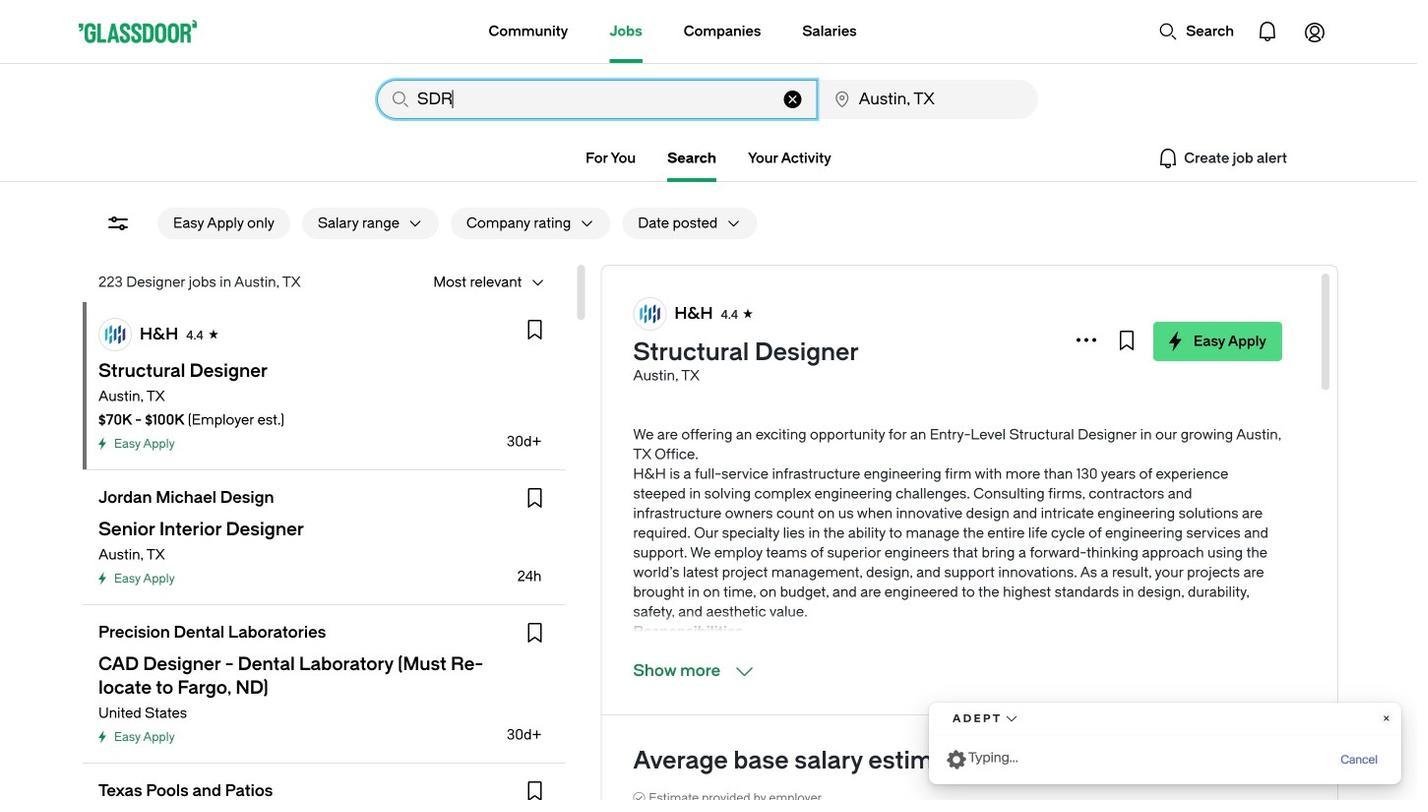 Task type: describe. For each thing, give the bounding box(es) containing it.
clear input image
[[784, 91, 802, 108]]

jobs list element
[[83, 302, 565, 800]]

1 horizontal spatial h&h logo image
[[634, 298, 666, 330]]

none field search location
[[819, 80, 1038, 119]]



Task type: vqa. For each thing, say whether or not it's contained in the screenshot.
lottie animation container icon
yes



Task type: locate. For each thing, give the bounding box(es) containing it.
0 horizontal spatial h&h logo image
[[99, 319, 131, 350]]

open filter menu image
[[106, 212, 130, 235]]

lottie animation container image
[[1244, 8, 1291, 55], [1244, 8, 1291, 55], [1291, 8, 1339, 55], [1291, 8, 1339, 55], [1159, 22, 1178, 41], [1159, 22, 1178, 41]]

h&h logo image
[[634, 298, 666, 330], [99, 319, 131, 350]]

h&h logo image inside jobs list element
[[99, 319, 131, 350]]

lottie animation container image
[[410, 0, 489, 61], [410, 0, 489, 61]]

Search location field
[[819, 80, 1038, 119]]

Search keyword field
[[377, 80, 817, 119]]

None field
[[377, 80, 817, 456], [819, 80, 1038, 119], [377, 80, 817, 456]]



